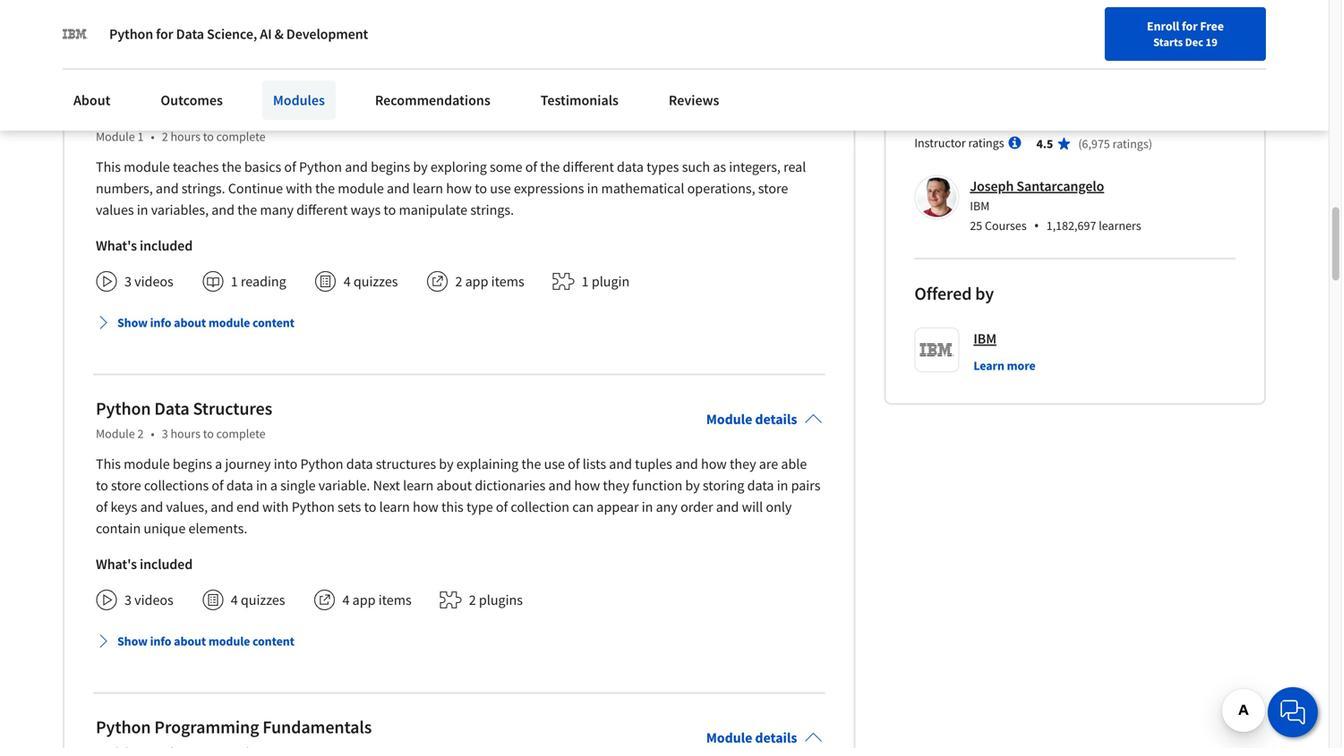Task type: locate. For each thing, give the bounding box(es) containing it.
0 vertical spatial hours
[[170, 129, 200, 145]]

1 reading
[[231, 273, 286, 291]]

module inside the "this module begins a journey into python data structures by explaining the use of lists and tuples and how they are able to store collections of data in a single variable. next learn about dictionaries and how they function by storing data in pairs of keys and values, and end with python sets to learn how this type of collection can appear in any order and will only contain unique elements."
[[124, 455, 170, 473]]

2 info from the top
[[150, 634, 171, 650]]

show
[[117, 315, 148, 331], [117, 634, 148, 650]]

single
[[280, 477, 316, 495]]

use inside the "this module begins a journey into python data structures by explaining the use of lists and tuples and how they are able to store collections of data in a single variable. next learn about dictionaries and how they function by storing data in pairs of keys and values, and end with python sets to learn how this type of collection can appear in any order and will only contain unique elements."
[[544, 455, 565, 473]]

this
[[441, 498, 464, 516]]

santarcangelo
[[1016, 177, 1104, 195]]

show info about module content up "programming"
[[117, 634, 294, 650]]

data left science,
[[176, 25, 204, 43]]

2 show from the top
[[117, 634, 148, 650]]

free
[[1200, 18, 1224, 34]]

2 show info about module content from the top
[[117, 634, 294, 650]]

0 vertical spatial show info about module content button
[[89, 307, 302, 339]]

0 vertical spatial app
[[465, 273, 488, 291]]

ratings right 6,975 at the right top
[[1113, 136, 1148, 152]]

1 vertical spatial show info about module content button
[[89, 626, 302, 658]]

structures
[[193, 398, 272, 420]]

quizzes
[[354, 273, 398, 291], [241, 592, 285, 609]]

1 what's included from the top
[[96, 237, 193, 255]]

details
[[755, 113, 797, 131], [755, 411, 797, 429], [755, 729, 797, 747]]

read more button
[[63, 28, 130, 47]]

1 vertical spatial complete
[[216, 426, 266, 442]]

use inside the this module teaches the basics of python and begins by exploring some of the different data types such as integers, real numbers, and strings. continue with the module and learn how to use expressions in  mathematical operations, store values in variables, and the many different ways to manipulate strings.
[[490, 180, 511, 198]]

0 vertical spatial 3 videos
[[124, 273, 173, 291]]

show info about module content down '1 reading'
[[117, 315, 294, 331]]

structures
[[376, 455, 436, 473]]

hours inside python basics module 1 • 2 hours to complete
[[170, 129, 200, 145]]

programming
[[154, 716, 259, 739]]

exploring
[[431, 158, 487, 176]]

module details for structures
[[706, 411, 797, 429]]

1 for 1 reading
[[231, 273, 238, 291]]

1 vertical spatial show info about module content
[[117, 634, 294, 650]]

1 horizontal spatial store
[[758, 180, 788, 198]]

what's for python basics
[[96, 237, 137, 255]]

about
[[174, 315, 206, 331], [436, 477, 472, 495], [174, 634, 206, 650]]

2 3 videos from the top
[[124, 592, 173, 609]]

for inside enroll for free starts dec 19
[[1182, 18, 1198, 34]]

1 vertical spatial this
[[96, 455, 121, 473]]

0 horizontal spatial different
[[296, 201, 348, 219]]

teaches
[[173, 158, 219, 176]]

info
[[150, 315, 171, 331], [150, 634, 171, 650]]

with right the end
[[262, 498, 289, 516]]

complete up basics
[[216, 129, 266, 145]]

the up expressions
[[540, 158, 560, 176]]

1 complete from the top
[[216, 129, 266, 145]]

1 vertical spatial content
[[252, 634, 294, 650]]

learners
[[1099, 218, 1141, 234]]

1 vertical spatial a
[[270, 477, 277, 495]]

0 vertical spatial different
[[563, 158, 614, 176]]

by left exploring
[[413, 158, 428, 176]]

videos for module
[[134, 273, 173, 291]]

more right read
[[97, 29, 130, 46]]

for up dec
[[1182, 18, 1198, 34]]

4.5
[[1036, 136, 1053, 152]]

collection
[[511, 498, 569, 516]]

use down some
[[490, 180, 511, 198]]

module for python data structures
[[706, 411, 752, 429]]

25
[[970, 218, 982, 234]]

for for python
[[156, 25, 173, 43]]

2 content from the top
[[252, 634, 294, 650]]

python basics module 1 • 2 hours to complete
[[96, 100, 266, 145]]

with
[[286, 180, 312, 198], [262, 498, 289, 516]]

3 up collections
[[162, 426, 168, 442]]

some
[[490, 158, 522, 176]]

by
[[413, 158, 428, 176], [975, 283, 994, 305], [439, 455, 454, 473], [685, 477, 700, 495]]

a
[[215, 455, 222, 473], [270, 477, 277, 495]]

3 for structures
[[124, 592, 132, 609]]

0 horizontal spatial strings.
[[182, 180, 225, 198]]

more
[[97, 29, 130, 46], [1007, 358, 1036, 374]]

0 vertical spatial this
[[96, 158, 121, 176]]

and
[[345, 158, 368, 176], [156, 180, 179, 198], [387, 180, 410, 198], [212, 201, 235, 219], [609, 455, 632, 473], [675, 455, 698, 473], [548, 477, 571, 495], [140, 498, 163, 516], [211, 498, 234, 516], [716, 498, 739, 516]]

0 vertical spatial •
[[151, 129, 155, 145]]

1 horizontal spatial 4 quizzes
[[344, 273, 398, 291]]

0 horizontal spatial items
[[378, 592, 412, 609]]

1 vertical spatial app
[[352, 592, 376, 609]]

2 module details from the top
[[706, 411, 797, 429]]

2 what's from the top
[[96, 556, 137, 574]]

content for python basics
[[252, 315, 294, 331]]

for left science,
[[156, 25, 173, 43]]

ratings
[[968, 135, 1004, 151], [1113, 136, 1148, 152]]

0 vertical spatial learn
[[413, 180, 443, 198]]

learn down next
[[379, 498, 410, 516]]

1 3 videos from the top
[[124, 273, 173, 291]]

instructor
[[914, 109, 990, 131], [914, 135, 966, 151]]

different
[[563, 158, 614, 176], [296, 201, 348, 219]]

1 show from the top
[[117, 315, 148, 331]]

0 vertical spatial use
[[490, 180, 511, 198]]

0 vertical spatial what's included
[[96, 237, 193, 255]]

this module begins a journey into python data structures by explaining the use of lists and tuples and how they are able to store collections of data in a single variable. next learn about dictionaries and how they function by storing data in pairs of keys and values, and end with python sets to learn how this type of collection can appear in any order and will only contain unique elements.
[[96, 455, 820, 538]]

1 horizontal spatial 1
[[231, 273, 238, 291]]

1 vertical spatial strings.
[[470, 201, 514, 219]]

instructor up joseph santarcangelo image in the top right of the page
[[914, 135, 966, 151]]

1 details from the top
[[755, 113, 797, 131]]

many
[[260, 201, 294, 219]]

lists
[[583, 455, 606, 473]]

how left this
[[413, 498, 439, 516]]

&
[[274, 25, 284, 43]]

complete down structures
[[216, 426, 266, 442]]

learn inside the this module teaches the basics of python and begins by exploring some of the different data types such as integers, real numbers, and strings. continue with the module and learn how to use expressions in  mathematical operations, store values in variables, and the many different ways to manipulate strings.
[[413, 180, 443, 198]]

what's included for structures
[[96, 556, 193, 574]]

in right expressions
[[587, 180, 598, 198]]

0 vertical spatial store
[[758, 180, 788, 198]]

complete
[[216, 129, 266, 145], [216, 426, 266, 442]]

ibm image
[[63, 21, 88, 47]]

learn up manipulate
[[413, 180, 443, 198]]

ibm up learn
[[973, 330, 996, 348]]

• right courses
[[1034, 216, 1039, 235]]

instructor for instructor
[[914, 109, 990, 131]]

0 vertical spatial items
[[491, 273, 524, 291]]

1 vertical spatial hours
[[170, 426, 200, 442]]

1 hours from the top
[[170, 129, 200, 145]]

different up expressions
[[563, 158, 614, 176]]

elements.
[[188, 520, 247, 538]]

1 vertical spatial use
[[544, 455, 565, 473]]

1 vertical spatial quizzes
[[241, 592, 285, 609]]

more right learn
[[1007, 358, 1036, 374]]

videos down unique
[[134, 592, 173, 609]]

content for python data structures
[[252, 634, 294, 650]]

numbers,
[[96, 180, 153, 198]]

enroll
[[1147, 18, 1179, 34]]

hours up collections
[[170, 426, 200, 442]]

storing
[[703, 477, 744, 495]]

outcomes link
[[150, 81, 234, 120]]

and right lists
[[609, 455, 632, 473]]

begins
[[371, 158, 410, 176], [173, 455, 212, 473]]

recommendations link
[[364, 81, 501, 120]]

module details
[[706, 113, 797, 131], [706, 411, 797, 429], [706, 729, 797, 747]]

3 videos down variables,
[[124, 273, 173, 291]]

pairs
[[791, 477, 820, 495]]

basics
[[154, 100, 202, 123]]

1 show info about module content button from the top
[[89, 307, 302, 339]]

0 vertical spatial about
[[174, 315, 206, 331]]

1 vertical spatial show
[[117, 634, 148, 650]]

a left the "single"
[[270, 477, 277, 495]]

1 horizontal spatial begins
[[371, 158, 410, 176]]

2 horizontal spatial 1
[[582, 273, 589, 291]]

offered by
[[914, 283, 994, 305]]

joseph santarcangelo image
[[917, 178, 956, 217]]

2 hours from the top
[[170, 426, 200, 442]]

what's down contain
[[96, 556, 137, 574]]

1 horizontal spatial use
[[544, 455, 565, 473]]

begins inside the "this module begins a journey into python data structures by explaining the use of lists and tuples and how they are able to store collections of data in a single variable. next learn about dictionaries and how they function by storing data in pairs of keys and values, and end with python sets to learn how this type of collection can appear in any order and will only contain unique elements."
[[173, 455, 212, 473]]

learn more
[[973, 358, 1036, 374]]

• for structures
[[151, 426, 155, 442]]

instructor ratings
[[914, 135, 1004, 151]]

1 vertical spatial begins
[[173, 455, 212, 473]]

to right sets
[[364, 498, 376, 516]]

2 what's included from the top
[[96, 556, 193, 574]]

python for data science, ai & development
[[109, 25, 368, 43]]

2
[[162, 129, 168, 145], [455, 273, 462, 291], [137, 426, 144, 442], [469, 592, 476, 609]]

this inside the "this module begins a journey into python data structures by explaining the use of lists and tuples and how they are able to store collections of data in a single variable. next learn about dictionaries and how they function by storing data in pairs of keys and values, and end with python sets to learn how this type of collection can appear in any order and will only contain unique elements."
[[96, 455, 121, 473]]

1 horizontal spatial ratings
[[1113, 136, 1148, 152]]

0 vertical spatial details
[[755, 113, 797, 131]]

with up "many"
[[286, 180, 312, 198]]

3 down values
[[124, 273, 132, 291]]

1 vertical spatial items
[[378, 592, 412, 609]]

module inside python basics module 1 • 2 hours to complete
[[96, 129, 135, 145]]

3 videos for module
[[124, 273, 173, 291]]

module inside python data structures module 2 • 3 hours to complete
[[96, 426, 135, 442]]

strings. down some
[[470, 201, 514, 219]]

1 horizontal spatial app
[[465, 273, 488, 291]]

1 for 1 plugin
[[582, 273, 589, 291]]

1 module details from the top
[[706, 113, 797, 131]]

0 vertical spatial videos
[[134, 273, 173, 291]]

1 vertical spatial store
[[111, 477, 141, 495]]

1 show info about module content from the top
[[117, 315, 294, 331]]

1 horizontal spatial different
[[563, 158, 614, 176]]

instructor up instructor ratings
[[914, 109, 990, 131]]

0 horizontal spatial 1
[[137, 129, 144, 145]]

0 vertical spatial module details
[[706, 113, 797, 131]]

1 vertical spatial 3 videos
[[124, 592, 173, 609]]

this for python basics
[[96, 158, 121, 176]]

what's included down values
[[96, 237, 193, 255]]

the
[[222, 158, 241, 176], [540, 158, 560, 176], [315, 180, 335, 198], [237, 201, 257, 219], [521, 455, 541, 473]]

this inside the this module teaches the basics of python and begins by exploring some of the different data types such as integers, real numbers, and strings. continue with the module and learn how to use expressions in  mathematical operations, store values in variables, and the many different ways to manipulate strings.
[[96, 158, 121, 176]]

0 horizontal spatial more
[[97, 29, 130, 46]]

0 horizontal spatial they
[[603, 477, 629, 495]]

2 videos from the top
[[134, 592, 173, 609]]

to
[[203, 129, 214, 145], [475, 180, 487, 198], [384, 201, 396, 219], [203, 426, 214, 442], [96, 477, 108, 495], [364, 498, 376, 516]]

• for ibm
[[1034, 216, 1039, 235]]

tuples
[[635, 455, 672, 473]]

1 vertical spatial with
[[262, 498, 289, 516]]

store up keys
[[111, 477, 141, 495]]

module up collections
[[124, 455, 170, 473]]

1 horizontal spatial more
[[1007, 358, 1036, 374]]

1 up numbers,
[[137, 129, 144, 145]]

1 vertical spatial videos
[[134, 592, 173, 609]]

3 for module
[[124, 273, 132, 291]]

2 vertical spatial module details
[[706, 729, 797, 747]]

1 horizontal spatial they
[[730, 455, 756, 473]]

1 this from the top
[[96, 158, 121, 176]]

what's down values
[[96, 237, 137, 255]]

strings.
[[182, 180, 225, 198], [470, 201, 514, 219]]

2 details from the top
[[755, 411, 797, 429]]

0 vertical spatial content
[[252, 315, 294, 331]]

0 vertical spatial with
[[286, 180, 312, 198]]

4 for python data structures
[[342, 592, 350, 609]]

this for python data structures
[[96, 455, 121, 473]]

1 included from the top
[[140, 237, 193, 255]]

1 left reading
[[231, 273, 238, 291]]

0 horizontal spatial ratings
[[968, 135, 1004, 151]]

about inside the "this module begins a journey into python data structures by explaining the use of lists and tuples and how they are able to store collections of data in a single variable. next learn about dictionaries and how they function by storing data in pairs of keys and values, and end with python sets to learn how this type of collection can appear in any order and will only contain unique elements."
[[436, 477, 472, 495]]

data left structures
[[154, 398, 189, 420]]

to inside python basics module 1 • 2 hours to complete
[[203, 129, 214, 145]]

0 horizontal spatial use
[[490, 180, 511, 198]]

0 vertical spatial 4 quizzes
[[344, 273, 398, 291]]

begins up collections
[[173, 455, 212, 473]]

0 vertical spatial complete
[[216, 129, 266, 145]]

to inside python data structures module 2 • 3 hours to complete
[[203, 426, 214, 442]]

1 content from the top
[[252, 315, 294, 331]]

dec
[[1185, 35, 1203, 49]]

0 vertical spatial instructor
[[914, 109, 990, 131]]

show for structures
[[117, 634, 148, 650]]

0 vertical spatial begins
[[371, 158, 410, 176]]

about link
[[63, 81, 121, 120]]

• up collections
[[151, 426, 155, 442]]

1 vertical spatial instructor
[[914, 135, 966, 151]]

1 vertical spatial 3
[[162, 426, 168, 442]]

0 vertical spatial more
[[97, 29, 130, 46]]

1 instructor from the top
[[914, 109, 990, 131]]

and up manipulate
[[387, 180, 410, 198]]

2 vertical spatial details
[[755, 729, 797, 747]]

1 horizontal spatial strings.
[[470, 201, 514, 219]]

show info about module content button down '1 reading'
[[89, 307, 302, 339]]

quizzes down ways
[[354, 273, 398, 291]]

2 inside python data structures module 2 • 3 hours to complete
[[137, 426, 144, 442]]

videos
[[134, 273, 173, 291], [134, 592, 173, 609]]

more for learn more
[[1007, 358, 1036, 374]]

0 vertical spatial included
[[140, 237, 193, 255]]

items for 2 app items
[[491, 273, 524, 291]]

details for structures
[[755, 411, 797, 429]]

• down the basics
[[151, 129, 155, 145]]

3 videos down unique
[[124, 592, 173, 609]]

0 horizontal spatial a
[[215, 455, 222, 473]]

0 horizontal spatial app
[[352, 592, 376, 609]]

• inside the joseph santarcangelo ibm 25 courses • 1,182,697 learners
[[1034, 216, 1039, 235]]

about for structures
[[174, 634, 206, 650]]

learn down structures
[[403, 477, 434, 495]]

0 vertical spatial what's
[[96, 237, 137, 255]]

of
[[284, 158, 296, 176], [525, 158, 537, 176], [568, 455, 580, 473], [212, 477, 224, 495], [96, 498, 108, 516], [496, 498, 508, 516]]

use left lists
[[544, 455, 565, 473]]

included for structures
[[140, 556, 193, 574]]

how down exploring
[[446, 180, 472, 198]]

0 vertical spatial 3
[[124, 273, 132, 291]]

and down "storing"
[[716, 498, 739, 516]]

begins up ways
[[371, 158, 410, 176]]

will
[[742, 498, 763, 516]]

what's included
[[96, 237, 193, 255], [96, 556, 193, 574]]

unique
[[144, 520, 186, 538]]

1 what's from the top
[[96, 237, 137, 255]]

4 quizzes down the elements.
[[231, 592, 285, 609]]

3 videos for structures
[[124, 592, 173, 609]]

3 videos
[[124, 273, 173, 291], [124, 592, 173, 609]]

2 show info about module content button from the top
[[89, 626, 302, 658]]

python inside the this module teaches the basics of python and begins by exploring some of the different data types such as integers, real numbers, and strings. continue with the module and learn how to use expressions in  mathematical operations, store values in variables, and the many different ways to manipulate strings.
[[299, 158, 342, 176]]

0 vertical spatial data
[[176, 25, 204, 43]]

data
[[176, 25, 204, 43], [154, 398, 189, 420]]

1 vertical spatial included
[[140, 556, 193, 574]]

1 vertical spatial what's
[[96, 556, 137, 574]]

1 horizontal spatial a
[[270, 477, 277, 495]]

0 vertical spatial ibm
[[970, 198, 990, 214]]

2 included from the top
[[140, 556, 193, 574]]

None search field
[[255, 11, 604, 47]]

fundamentals
[[263, 716, 372, 739]]

what's for python data structures
[[96, 556, 137, 574]]

to down structures
[[203, 426, 214, 442]]

1 vertical spatial learn
[[403, 477, 434, 495]]

chat with us image
[[1278, 698, 1307, 727]]

reviews link
[[658, 81, 730, 120]]

1 vertical spatial what's included
[[96, 556, 193, 574]]

ratings up joseph
[[968, 135, 1004, 151]]

1 vertical spatial about
[[436, 477, 472, 495]]

1 left 'plugin'
[[582, 273, 589, 291]]

2 complete from the top
[[216, 426, 266, 442]]

2 instructor from the top
[[914, 135, 966, 151]]

python inside python basics module 1 • 2 hours to complete
[[96, 100, 151, 123]]

3 down contain
[[124, 592, 132, 609]]

to up contain
[[96, 477, 108, 495]]

to up teaches at the left
[[203, 129, 214, 145]]

app for 4
[[352, 592, 376, 609]]

details for module
[[755, 113, 797, 131]]

2 vertical spatial 3
[[124, 592, 132, 609]]

0 horizontal spatial begins
[[173, 455, 212, 473]]

they up appear at the bottom of page
[[603, 477, 629, 495]]

for
[[1182, 18, 1198, 34], [156, 25, 173, 43]]

1 info from the top
[[150, 315, 171, 331]]

1 vertical spatial 4 quizzes
[[231, 592, 285, 609]]

menu item
[[953, 18, 1068, 76]]

learn
[[413, 180, 443, 198], [403, 477, 434, 495], [379, 498, 410, 516]]

show info about module content button up "programming"
[[89, 626, 302, 658]]

0 horizontal spatial store
[[111, 477, 141, 495]]

1 videos from the top
[[134, 273, 173, 291]]

2 this from the top
[[96, 455, 121, 473]]

0 vertical spatial they
[[730, 455, 756, 473]]

included down variables,
[[140, 237, 193, 255]]

store inside the this module teaches the basics of python and begins by exploring some of the different data types such as integers, real numbers, and strings. continue with the module and learn how to use expressions in  mathematical operations, store values in variables, and the many different ways to manipulate strings.
[[758, 180, 788, 198]]

different left ways
[[296, 201, 348, 219]]

1 vertical spatial details
[[755, 411, 797, 429]]

to down exploring
[[475, 180, 487, 198]]

complete inside python data structures module 2 • 3 hours to complete
[[216, 426, 266, 442]]

and up collection
[[548, 477, 571, 495]]

how
[[446, 180, 472, 198], [701, 455, 727, 473], [574, 477, 600, 495], [413, 498, 439, 516]]

hours down the basics
[[170, 129, 200, 145]]

0 vertical spatial info
[[150, 315, 171, 331]]

this up numbers,
[[96, 158, 121, 176]]

quizzes down the elements.
[[241, 592, 285, 609]]

1 vertical spatial module details
[[706, 411, 797, 429]]

module
[[706, 113, 752, 131], [96, 129, 135, 145], [706, 411, 752, 429], [96, 426, 135, 442], [706, 729, 752, 747]]

• inside python data structures module 2 • 3 hours to complete
[[151, 426, 155, 442]]

4 quizzes down ways
[[344, 273, 398, 291]]

1 vertical spatial info
[[150, 634, 171, 650]]

2 vertical spatial •
[[151, 426, 155, 442]]

what's
[[96, 237, 137, 255], [96, 556, 137, 574]]

info for structures
[[150, 634, 171, 650]]

show info about module content button for module
[[89, 307, 302, 339]]

data up mathematical
[[617, 158, 644, 176]]

strings. down teaches at the left
[[182, 180, 225, 198]]

1 horizontal spatial quizzes
[[354, 273, 398, 291]]

store down the integers,
[[758, 180, 788, 198]]

0 horizontal spatial for
[[156, 25, 173, 43]]

1 horizontal spatial for
[[1182, 18, 1198, 34]]

•
[[151, 129, 155, 145], [1034, 216, 1039, 235], [151, 426, 155, 442]]

included down unique
[[140, 556, 193, 574]]

and up the elements.
[[211, 498, 234, 516]]

recommendations
[[375, 91, 490, 109]]

a left the journey
[[215, 455, 222, 473]]

for for enroll
[[1182, 18, 1198, 34]]



Task type: describe. For each thing, give the bounding box(es) containing it.
how up can
[[574, 477, 600, 495]]

joseph santarcangelo link
[[970, 177, 1104, 195]]

store inside the "this module begins a journey into python data structures by explaining the use of lists and tuples and how they are able to store collections of data in a single variable. next learn about dictionaries and how they function by storing data in pairs of keys and values, and end with python sets to learn how this type of collection can appear in any order and will only contain unique elements."
[[111, 477, 141, 495]]

next
[[373, 477, 400, 495]]

to right ways
[[384, 201, 396, 219]]

6,975
[[1082, 136, 1110, 152]]

python inside python data structures module 2 • 3 hours to complete
[[96, 398, 151, 420]]

about
[[73, 91, 110, 109]]

of left keys
[[96, 498, 108, 516]]

modules
[[273, 91, 325, 109]]

continue
[[228, 180, 283, 198]]

app for 2
[[465, 273, 488, 291]]

this module teaches the basics of python and begins by exploring some of the different data types such as integers, real numbers, and strings. continue with the module and learn how to use expressions in  mathematical operations, store values in variables, and the many different ways to manipulate strings.
[[96, 158, 806, 219]]

module for python programming fundamentals
[[706, 729, 752, 747]]

show info about module content for structures
[[117, 634, 294, 650]]

learn more button
[[973, 357, 1036, 375]]

with inside the "this module begins a journey into python data structures by explaining the use of lists and tuples and how they are able to store collections of data in a single variable. next learn about dictionaries and how they function by storing data in pairs of keys and values, and end with python sets to learn how this type of collection can appear in any order and will only contain unique elements."
[[262, 498, 289, 516]]

complete inside python basics module 1 • 2 hours to complete
[[216, 129, 266, 145]]

any
[[656, 498, 678, 516]]

3 inside python data structures module 2 • 3 hours to complete
[[162, 426, 168, 442]]

science,
[[207, 25, 257, 43]]

joseph
[[970, 177, 1014, 195]]

learn
[[973, 358, 1004, 374]]

into
[[274, 455, 297, 473]]

end
[[237, 498, 259, 516]]

data up variable.
[[346, 455, 373, 473]]

2 inside python basics module 1 • 2 hours to complete
[[162, 129, 168, 145]]

19
[[1206, 35, 1217, 49]]

manipulate
[[399, 201, 467, 219]]

mathematical
[[601, 180, 684, 198]]

show info about module content for module
[[117, 315, 294, 331]]

about for module
[[174, 315, 206, 331]]

variables,
[[151, 201, 209, 219]]

with inside the this module teaches the basics of python and begins by exploring some of the different data types such as integers, real numbers, and strings. continue with the module and learn how to use expressions in  mathematical operations, store values in variables, and the many different ways to manipulate strings.
[[286, 180, 312, 198]]

1 vertical spatial different
[[296, 201, 348, 219]]

2 plugins
[[469, 592, 523, 609]]

0 vertical spatial strings.
[[182, 180, 225, 198]]

1 vertical spatial ibm
[[973, 330, 996, 348]]

basics
[[244, 158, 281, 176]]

( 6,975 ratings )
[[1078, 136, 1152, 152]]

joseph santarcangelo ibm 25 courses • 1,182,697 learners
[[970, 177, 1141, 235]]

show notifications image
[[1087, 22, 1108, 44]]

testimonials link
[[530, 81, 629, 120]]

explaining
[[456, 455, 519, 473]]

of left lists
[[568, 455, 580, 473]]

integers,
[[729, 158, 781, 176]]

data inside python data structures module 2 • 3 hours to complete
[[154, 398, 189, 420]]

values
[[96, 201, 134, 219]]

by right structures
[[439, 455, 454, 473]]

as
[[713, 158, 726, 176]]

journey
[[225, 455, 271, 473]]

items for 4 app items
[[378, 592, 412, 609]]

real
[[783, 158, 806, 176]]

only
[[766, 498, 792, 516]]

instructor for instructor ratings
[[914, 135, 966, 151]]

by up order
[[685, 477, 700, 495]]

by right offered
[[975, 283, 994, 305]]

the inside the "this module begins a journey into python data structures by explaining the use of lists and tuples and how they are able to store collections of data in a single variable. next learn about dictionaries and how they function by storing data in pairs of keys and values, and end with python sets to learn how this type of collection can appear in any order and will only contain unique elements."
[[521, 455, 541, 473]]

function
[[632, 477, 682, 495]]

the down continue
[[237, 201, 257, 219]]

2 app items
[[455, 273, 524, 291]]

coursera image
[[21, 15, 135, 43]]

how up "storing"
[[701, 455, 727, 473]]

of right collections
[[212, 477, 224, 495]]

module up python programming fundamentals
[[208, 634, 250, 650]]

values,
[[166, 498, 208, 516]]

reviews
[[669, 91, 719, 109]]

read more
[[63, 29, 130, 46]]

module down '1 reading'
[[208, 315, 250, 331]]

0 horizontal spatial 4 quizzes
[[231, 592, 285, 609]]

variable.
[[319, 477, 370, 495]]

ai
[[260, 25, 272, 43]]

begins inside the this module teaches the basics of python and begins by exploring some of the different data types such as integers, real numbers, and strings. continue with the module and learn how to use expressions in  mathematical operations, store values in variables, and the many different ways to manipulate strings.
[[371, 158, 410, 176]]

info for module
[[150, 315, 171, 331]]

1 vertical spatial they
[[603, 477, 629, 495]]

4 app items
[[342, 592, 412, 609]]

the left basics
[[222, 158, 241, 176]]

in up only
[[777, 477, 788, 495]]

can
[[572, 498, 594, 516]]

of right type
[[496, 498, 508, 516]]

show info about module content button for structures
[[89, 626, 302, 658]]

collections
[[144, 477, 209, 495]]

plugin
[[592, 273, 630, 291]]

expressions
[[514, 180, 584, 198]]

able
[[781, 455, 807, 473]]

2 vertical spatial learn
[[379, 498, 410, 516]]

and up variables,
[[156, 180, 179, 198]]

and down continue
[[212, 201, 235, 219]]

and right tuples
[[675, 455, 698, 473]]

python programming fundamentals
[[96, 716, 372, 739]]

enroll for free starts dec 19
[[1147, 18, 1224, 49]]

and up unique
[[140, 498, 163, 516]]

4 for python basics
[[344, 273, 351, 291]]

0 horizontal spatial quizzes
[[241, 592, 285, 609]]

3 module details from the top
[[706, 729, 797, 747]]

in up the end
[[256, 477, 267, 495]]

such
[[682, 158, 710, 176]]

hours inside python data structures module 2 • 3 hours to complete
[[170, 426, 200, 442]]

0 vertical spatial quizzes
[[354, 273, 398, 291]]

of right basics
[[284, 158, 296, 176]]

operations,
[[687, 180, 755, 198]]

videos for structures
[[134, 592, 173, 609]]

of right some
[[525, 158, 537, 176]]

1 plugin
[[582, 273, 630, 291]]

module up numbers,
[[124, 158, 170, 176]]

type
[[466, 498, 493, 516]]

1,182,697
[[1046, 218, 1096, 234]]

types
[[646, 158, 679, 176]]

reading
[[241, 273, 286, 291]]

order
[[680, 498, 713, 516]]

more for read more
[[97, 29, 130, 46]]

module details for module
[[706, 113, 797, 131]]

in right values
[[137, 201, 148, 219]]

starts
[[1153, 35, 1183, 49]]

the right continue
[[315, 180, 335, 198]]

• inside python basics module 1 • 2 hours to complete
[[151, 129, 155, 145]]

module up ways
[[338, 180, 384, 198]]

1 inside python basics module 1 • 2 hours to complete
[[137, 129, 144, 145]]

included for module
[[140, 237, 193, 255]]

and up ways
[[345, 158, 368, 176]]

contain
[[96, 520, 141, 538]]

appear
[[597, 498, 639, 516]]

by inside the this module teaches the basics of python and begins by exploring some of the different data types such as integers, real numbers, and strings. continue with the module and learn how to use expressions in  mathematical operations, store values in variables, and the many different ways to manipulate strings.
[[413, 158, 428, 176]]

in left any
[[642, 498, 653, 516]]

module for python basics
[[706, 113, 752, 131]]

data down the are
[[747, 477, 774, 495]]

are
[[759, 455, 778, 473]]

development
[[286, 25, 368, 43]]

python data structures module 2 • 3 hours to complete
[[96, 398, 272, 442]]

keys
[[111, 498, 137, 516]]

0 vertical spatial a
[[215, 455, 222, 473]]

3 details from the top
[[755, 729, 797, 747]]

data inside the this module teaches the basics of python and begins by exploring some of the different data types such as integers, real numbers, and strings. continue with the module and learn how to use expressions in  mathematical operations, store values in variables, and the many different ways to manipulate strings.
[[617, 158, 644, 176]]

plugins
[[479, 592, 523, 609]]

modules link
[[262, 81, 336, 120]]

data down the journey
[[226, 477, 253, 495]]

what's included for module
[[96, 237, 193, 255]]

ibm inside the joseph santarcangelo ibm 25 courses • 1,182,697 learners
[[970, 198, 990, 214]]

courses
[[985, 218, 1027, 234]]

show for module
[[117, 315, 148, 331]]

offered
[[914, 283, 972, 305]]

sets
[[337, 498, 361, 516]]

ways
[[351, 201, 381, 219]]

how inside the this module teaches the basics of python and begins by exploring some of the different data types such as integers, real numbers, and strings. continue with the module and learn how to use expressions in  mathematical operations, store values in variables, and the many different ways to manipulate strings.
[[446, 180, 472, 198]]



Task type: vqa. For each thing, say whether or not it's contained in the screenshot.
learn in the the 'This module teaches the basics of Python and begins by exploring some of the different data types such as integers, real numbers, and strings. Continue with the module and learn how to use expressions in  mathematical operations, store values in variables, and the many different ways to manipulate strings.'
yes



